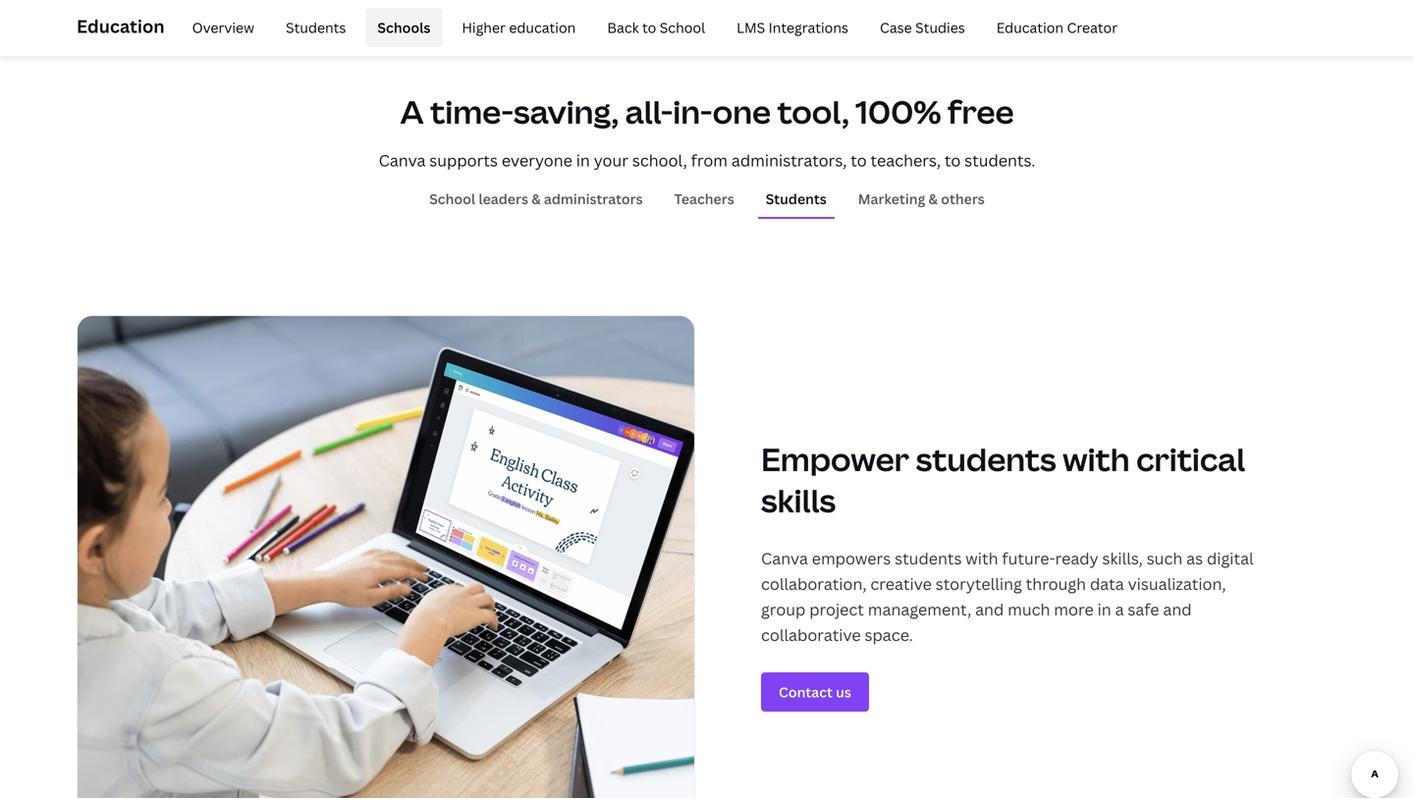 Task type: vqa. For each thing, say whether or not it's contained in the screenshot.
Canva for A time-saving, all-in-one tool, 100% free
yes



Task type: describe. For each thing, give the bounding box(es) containing it.
project
[[809, 599, 864, 620]]

back
[[607, 18, 639, 37]]

& inside button
[[928, 190, 938, 208]]

critical
[[1136, 438, 1245, 481]]

schools link
[[366, 8, 442, 47]]

back to school link
[[595, 8, 717, 47]]

higher education
[[462, 18, 576, 37]]

saving,
[[514, 90, 619, 133]]

skills
[[761, 479, 836, 522]]

visualization,
[[1128, 574, 1226, 595]]

management,
[[868, 599, 971, 620]]

& inside button
[[531, 190, 541, 208]]

0 horizontal spatial students
[[286, 18, 346, 37]]

canva for empower students with critical skills
[[761, 548, 808, 569]]

space.
[[865, 625, 913, 646]]

from
[[691, 150, 728, 171]]

canva for a time-saving, all-in-one tool, 100% free
[[379, 150, 426, 171]]

overview link
[[180, 8, 266, 47]]

skills,
[[1102, 548, 1143, 569]]

case studies
[[880, 18, 965, 37]]

much
[[1008, 599, 1050, 620]]

leaders
[[479, 190, 528, 208]]

one
[[713, 90, 771, 133]]

more
[[1054, 599, 1094, 620]]

students inside button
[[766, 190, 827, 208]]

education creator
[[996, 18, 1118, 37]]

students inside "empower students with critical skills"
[[916, 438, 1056, 481]]

safe
[[1128, 599, 1159, 620]]

canva supports everyone in your school, from administrators, to teachers, to students.
[[379, 150, 1035, 171]]

creator
[[1067, 18, 1118, 37]]

higher education link
[[450, 8, 588, 47]]

all-
[[625, 90, 673, 133]]

tool,
[[777, 90, 849, 133]]

through
[[1026, 574, 1086, 595]]

teachers button
[[666, 181, 742, 217]]

future-
[[1002, 548, 1055, 569]]

as
[[1186, 548, 1203, 569]]

school leaders & administrators button
[[421, 181, 651, 217]]

studies
[[915, 18, 965, 37]]

your
[[594, 150, 628, 171]]

lms integrations
[[737, 18, 848, 37]]

2 horizontal spatial to
[[944, 150, 961, 171]]

storytelling
[[936, 574, 1022, 595]]

marketing & others
[[858, 190, 985, 208]]

education
[[509, 18, 576, 37]]

marketing
[[858, 190, 925, 208]]

integrations
[[768, 18, 848, 37]]

school inside button
[[429, 190, 475, 208]]

with inside canva empowers students with future-ready skills, such as digital collaboration, creative storytelling through data visualization, group project management, and much more in a safe and collaborative space.
[[966, 548, 998, 569]]

marketing & others button
[[850, 181, 993, 217]]

1 horizontal spatial to
[[851, 150, 867, 171]]

canva empowers students with future-ready skills, such as digital collaboration, creative storytelling through data visualization, group project management, and much more in a safe and collaborative space.
[[761, 548, 1254, 646]]

young student working using canva on their desktop computer image
[[77, 315, 695, 798]]



Task type: locate. For each thing, give the bounding box(es) containing it.
1 horizontal spatial school
[[660, 18, 705, 37]]

case
[[880, 18, 912, 37]]

students link
[[274, 8, 358, 47]]

1 vertical spatial students
[[766, 190, 827, 208]]

& left others
[[928, 190, 938, 208]]

education creator link
[[985, 8, 1129, 47]]

and down visualization,
[[1163, 599, 1192, 620]]

0 horizontal spatial and
[[975, 599, 1004, 620]]

data
[[1090, 574, 1124, 595]]

1 vertical spatial students
[[895, 548, 962, 569]]

0 vertical spatial canva
[[379, 150, 426, 171]]

0 vertical spatial with
[[1063, 438, 1130, 481]]

empower
[[761, 438, 909, 481]]

1 vertical spatial school
[[429, 190, 475, 208]]

and down storytelling
[[975, 599, 1004, 620]]

canva up collaboration,
[[761, 548, 808, 569]]

in
[[576, 150, 590, 171], [1097, 599, 1111, 620]]

digital
[[1207, 548, 1254, 569]]

schools
[[377, 18, 430, 37]]

higher
[[462, 18, 506, 37]]

collaborative
[[761, 625, 861, 646]]

students button
[[758, 181, 834, 217]]

1 and from the left
[[975, 599, 1004, 620]]

0 vertical spatial students
[[286, 18, 346, 37]]

school
[[660, 18, 705, 37], [429, 190, 475, 208]]

1 horizontal spatial students
[[766, 190, 827, 208]]

to
[[642, 18, 656, 37], [851, 150, 867, 171], [944, 150, 961, 171]]

with inside "empower students with critical skills"
[[1063, 438, 1130, 481]]

0 horizontal spatial in
[[576, 150, 590, 171]]

0 horizontal spatial school
[[429, 190, 475, 208]]

&
[[531, 190, 541, 208], [928, 190, 938, 208]]

in-
[[673, 90, 713, 133]]

teachers
[[674, 190, 734, 208]]

canva
[[379, 150, 426, 171], [761, 548, 808, 569]]

0 horizontal spatial &
[[531, 190, 541, 208]]

2 and from the left
[[1163, 599, 1192, 620]]

free
[[948, 90, 1014, 133]]

with left critical
[[1063, 438, 1130, 481]]

education for education creator
[[996, 18, 1064, 37]]

1 horizontal spatial and
[[1163, 599, 1192, 620]]

canva inside canva empowers students with future-ready skills, such as digital collaboration, creative storytelling through data visualization, group project management, and much more in a safe and collaborative space.
[[761, 548, 808, 569]]

in left the a
[[1097, 599, 1111, 620]]

collaboration,
[[761, 574, 867, 595]]

students left schools link at the top left of the page
[[286, 18, 346, 37]]

supports
[[429, 150, 498, 171]]

group
[[761, 599, 806, 620]]

1 horizontal spatial with
[[1063, 438, 1130, 481]]

a
[[1115, 599, 1124, 620]]

0 vertical spatial school
[[660, 18, 705, 37]]

2 & from the left
[[928, 190, 938, 208]]

education
[[77, 14, 165, 38], [996, 18, 1064, 37]]

empower students with critical skills
[[761, 438, 1245, 522]]

a
[[400, 90, 424, 133]]

in inside canva empowers students with future-ready skills, such as digital collaboration, creative storytelling through data visualization, group project management, and much more in a safe and collaborative space.
[[1097, 599, 1111, 620]]

school right back
[[660, 18, 705, 37]]

time-
[[430, 90, 514, 133]]

a time-saving, all-in-one tool, 100% free
[[400, 90, 1014, 133]]

case studies link
[[868, 8, 977, 47]]

everyone
[[502, 150, 572, 171]]

education inside menu bar
[[996, 18, 1064, 37]]

creative
[[870, 574, 932, 595]]

students inside canva empowers students with future-ready skills, such as digital collaboration, creative storytelling through data visualization, group project management, and much more in a safe and collaborative space.
[[895, 548, 962, 569]]

0 vertical spatial students
[[916, 438, 1056, 481]]

0 horizontal spatial education
[[77, 14, 165, 38]]

administrators,
[[731, 150, 847, 171]]

and
[[975, 599, 1004, 620], [1163, 599, 1192, 620]]

administrators
[[544, 190, 643, 208]]

education for education
[[77, 14, 165, 38]]

0 horizontal spatial with
[[966, 548, 998, 569]]

0 horizontal spatial canva
[[379, 150, 426, 171]]

such
[[1147, 548, 1183, 569]]

to right back
[[642, 18, 656, 37]]

& right leaders at the left top
[[531, 190, 541, 208]]

back to school
[[607, 18, 705, 37]]

1 & from the left
[[531, 190, 541, 208]]

students
[[286, 18, 346, 37], [766, 190, 827, 208]]

lms integrations link
[[725, 8, 860, 47]]

others
[[941, 190, 985, 208]]

with up storytelling
[[966, 548, 998, 569]]

menu bar
[[172, 8, 1129, 47]]

1 vertical spatial in
[[1097, 599, 1111, 620]]

school leaders & administrators
[[429, 190, 643, 208]]

school inside menu bar
[[660, 18, 705, 37]]

canva down a
[[379, 150, 426, 171]]

overview
[[192, 18, 254, 37]]

0 vertical spatial in
[[576, 150, 590, 171]]

students down administrators,
[[766, 190, 827, 208]]

students
[[916, 438, 1056, 481], [895, 548, 962, 569]]

empowers
[[812, 548, 891, 569]]

teachers,
[[871, 150, 941, 171]]

1 horizontal spatial education
[[996, 18, 1064, 37]]

1 horizontal spatial in
[[1097, 599, 1111, 620]]

1 horizontal spatial &
[[928, 190, 938, 208]]

ready
[[1055, 548, 1098, 569]]

lms
[[737, 18, 765, 37]]

0 horizontal spatial to
[[642, 18, 656, 37]]

100%
[[856, 90, 941, 133]]

school,
[[632, 150, 687, 171]]

school down supports
[[429, 190, 475, 208]]

to up others
[[944, 150, 961, 171]]

menu bar containing overview
[[172, 8, 1129, 47]]

1 vertical spatial with
[[966, 548, 998, 569]]

to left teachers,
[[851, 150, 867, 171]]

students.
[[964, 150, 1035, 171]]

in left the your
[[576, 150, 590, 171]]

1 horizontal spatial canva
[[761, 548, 808, 569]]

1 vertical spatial canva
[[761, 548, 808, 569]]

with
[[1063, 438, 1130, 481], [966, 548, 998, 569]]



